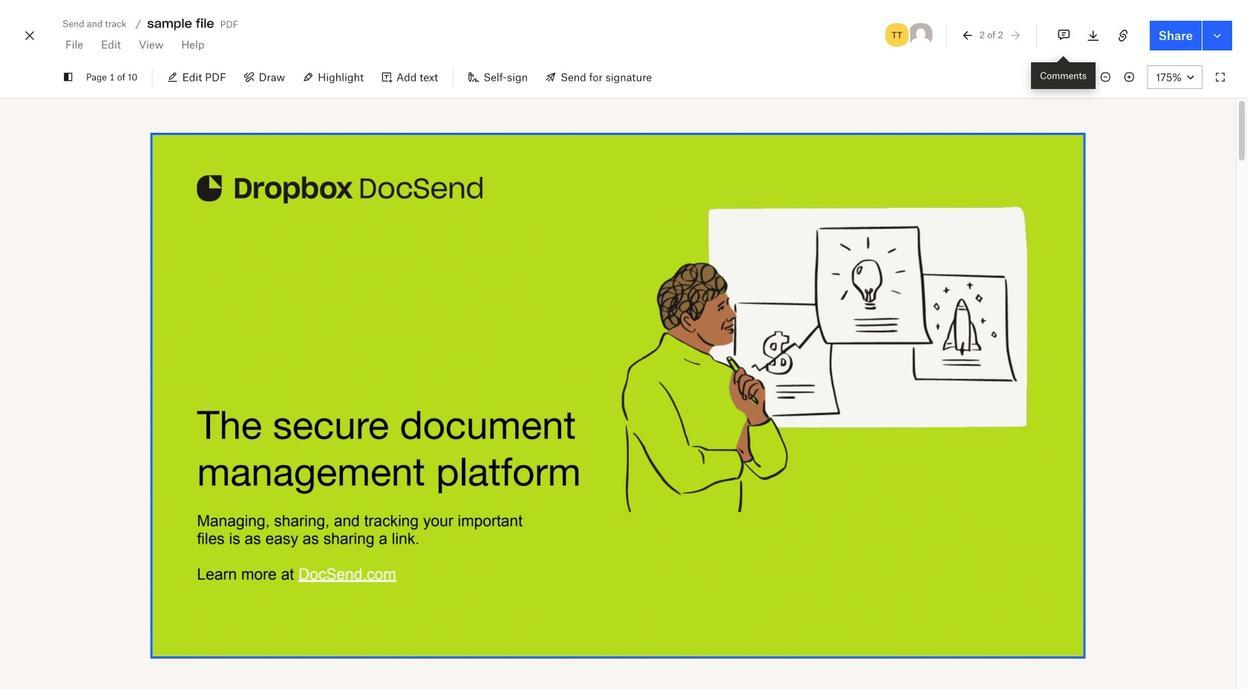 Task type: vqa. For each thing, say whether or not it's contained in the screenshot.
THE 'TO' to the top
no



Task type: locate. For each thing, give the bounding box(es) containing it.
close image
[[21, 24, 39, 48]]

sample file.pdf image
[[150, 133, 1086, 659]]



